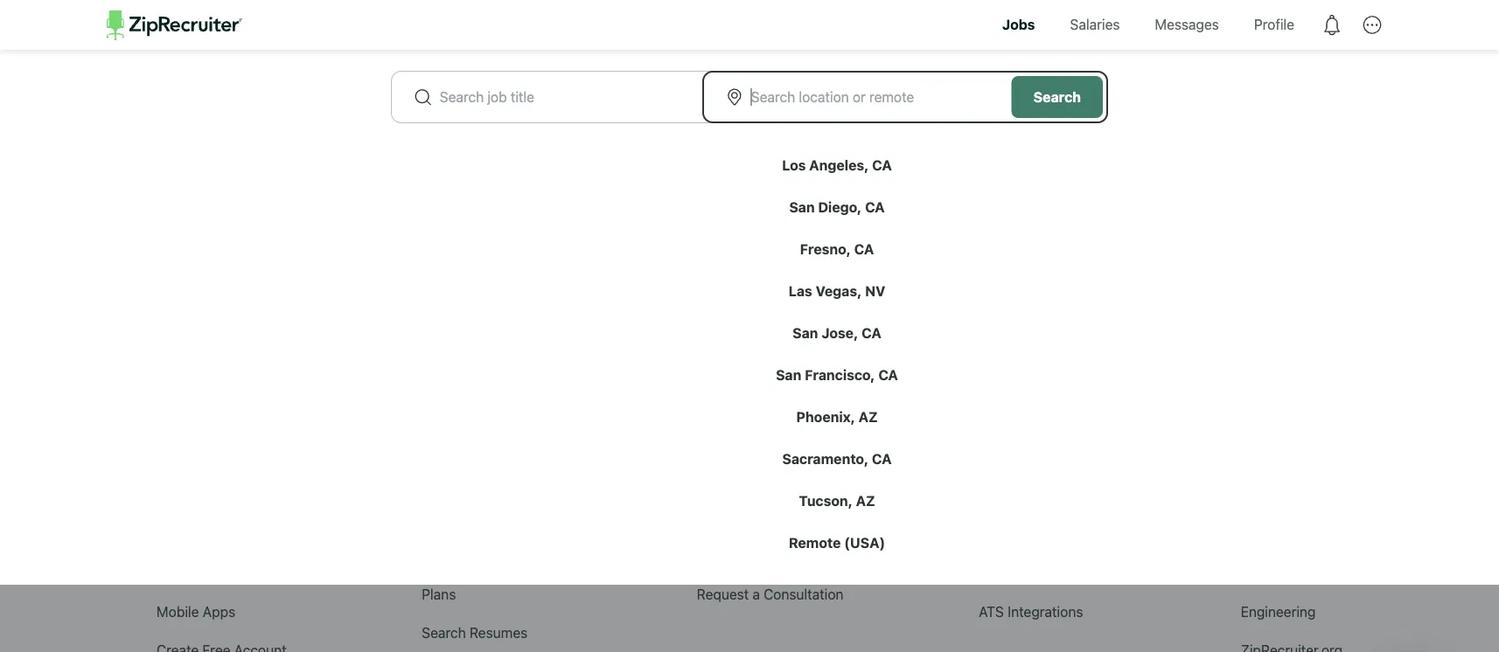 Task type: locate. For each thing, give the bounding box(es) containing it.
search down salaries link
[[1034, 89, 1082, 105]]

salaries link
[[1058, 0, 1134, 50]]

ats integrations link
[[979, 604, 1084, 620]]

0 horizontal spatial a
[[583, 263, 591, 280]]

remote (usa)
[[789, 535, 886, 552]]

1 horizontal spatial a
[[753, 586, 760, 603]]

enterprise
[[697, 367, 783, 388], [697, 432, 762, 449]]

1 vertical spatial enterprise
[[697, 432, 762, 449]]

ca right angeles,
[[873, 157, 892, 174]]

san
[[790, 199, 815, 216], [793, 325, 819, 342], [776, 367, 802, 384]]

san diego, ca
[[790, 199, 885, 216]]

ziprecruiter image
[[107, 11, 242, 40]]

az right tucson,
[[856, 493, 876, 510]]

diego,
[[819, 199, 862, 216]]

sacramento, ca
[[783, 451, 892, 468]]

will
[[697, 263, 717, 280]]

you
[[822, 263, 845, 280]]

0 vertical spatial enterprise
[[697, 367, 783, 388]]

ca right francisco,
[[879, 367, 899, 384]]

search down plans
[[422, 625, 466, 641]]

san left diego,
[[790, 199, 815, 216]]

mobile apps
[[157, 604, 236, 620]]

search for a job now and we will work on finding you more suggested jobs!
[[514, 263, 986, 280]]

tucson,
[[799, 493, 853, 510]]

jobs!
[[955, 263, 986, 280]]

mobile
[[157, 604, 199, 620]]

1 enterprise from the top
[[697, 367, 783, 388]]

1 vertical spatial az
[[856, 493, 876, 510]]

san jose, ca
[[793, 325, 882, 342]]

search
[[1034, 89, 1082, 105], [514, 263, 558, 280], [422, 625, 466, 641]]

az
[[859, 409, 878, 426], [856, 493, 876, 510]]

enterprise inside enterprise businesses
[[697, 367, 783, 388]]

and
[[647, 263, 671, 280]]

search resumes
[[422, 625, 528, 641]]

businesses
[[697, 388, 791, 409]]

fresno, ca
[[800, 241, 874, 258]]

profile
[[1255, 16, 1295, 33]]

0 vertical spatial san
[[790, 199, 815, 216]]

nv
[[866, 283, 886, 300]]

0 vertical spatial search
[[1034, 89, 1082, 105]]

las vegas, nv
[[789, 283, 886, 300]]

ca right diego,
[[865, 199, 885, 216]]

0 vertical spatial az
[[859, 409, 878, 426]]

vegas,
[[816, 283, 862, 300]]

more
[[848, 263, 881, 280]]

san up businesses
[[776, 367, 802, 384]]

1 vertical spatial san
[[793, 325, 819, 342]]

fresno,
[[800, 241, 851, 258]]

a
[[583, 263, 591, 280], [753, 586, 760, 603]]

2 vertical spatial san
[[776, 367, 802, 384]]

a right for
[[583, 263, 591, 280]]

2 horizontal spatial search
[[1034, 89, 1082, 105]]

search for search resumes
[[422, 625, 466, 641]]

search inside button
[[1034, 89, 1082, 105]]

enterprise up businesses
[[697, 367, 783, 388]]

las
[[789, 283, 813, 300]]

san left 'jose,'
[[793, 325, 819, 342]]

ats
[[979, 604, 1004, 620]]

enterprise down businesses
[[697, 432, 762, 449]]

ca
[[873, 157, 892, 174], [865, 199, 885, 216], [855, 241, 874, 258], [862, 325, 882, 342], [879, 367, 899, 384], [872, 451, 892, 468]]

work
[[720, 263, 751, 280]]

plans link
[[422, 586, 456, 603]]

1 vertical spatial a
[[753, 586, 760, 603]]

we
[[675, 263, 693, 280]]

ca for francisco,
[[879, 367, 899, 384]]

ca right 'jose,'
[[862, 325, 882, 342]]

search resumes link
[[422, 625, 528, 641]]

for
[[562, 263, 580, 280]]

az right phoenix,
[[859, 409, 878, 426]]

0 horizontal spatial search
[[422, 625, 466, 641]]

1 horizontal spatial search
[[514, 263, 558, 280]]

2 vertical spatial search
[[422, 625, 466, 641]]

remote
[[789, 535, 841, 552]]

francisco,
[[805, 367, 876, 384]]

resumes
[[470, 625, 528, 641]]

profile link
[[1242, 0, 1308, 50]]

2 enterprise from the top
[[697, 432, 762, 449]]

on
[[755, 263, 771, 280]]

job
[[594, 263, 614, 280]]

integrations
[[1008, 604, 1084, 620]]

engineering link
[[1241, 604, 1317, 620]]

list box
[[0, 123, 1500, 585]]

a right request at bottom
[[753, 586, 760, 603]]

enterprise for enterprise overview
[[697, 432, 762, 449]]

enterprise overview link
[[697, 432, 825, 449]]

tucson, az
[[799, 493, 876, 510]]

search left for
[[514, 263, 558, 280]]

enterprise for enterprise businesses
[[697, 367, 783, 388]]

1 vertical spatial search
[[514, 263, 558, 280]]

mobile apps link
[[157, 604, 236, 620]]



Task type: describe. For each thing, give the bounding box(es) containing it.
engineering
[[1241, 604, 1317, 620]]

angeles,
[[810, 157, 869, 174]]

list box containing los angeles, ca
[[0, 123, 1500, 585]]

Search job title field
[[440, 86, 679, 107]]

enterprise businesses
[[697, 367, 791, 409]]

phoenix, az
[[797, 409, 878, 426]]

los angeles, ca
[[783, 157, 892, 174]]

search for search for a job now and we will work on finding you more suggested jobs!
[[514, 263, 558, 280]]

search button
[[1012, 76, 1103, 118]]

jobs link
[[990, 0, 1049, 50]]

salaries
[[1071, 16, 1121, 33]]

overview
[[766, 432, 825, 449]]

az for phoenix, az
[[859, 409, 878, 426]]

request a consultation
[[697, 586, 844, 603]]

ca right sacramento,
[[872, 451, 892, 468]]

san for san diego, ca
[[790, 199, 815, 216]]

enterprise overview
[[697, 432, 825, 449]]

san for san jose, ca
[[793, 325, 819, 342]]

ca for diego,
[[865, 199, 885, 216]]

plans
[[422, 586, 456, 603]]

az for tucson, az
[[856, 493, 876, 510]]

san francisco, ca
[[776, 367, 899, 384]]

messages link
[[1142, 0, 1233, 50]]

apps
[[203, 604, 236, 620]]

san for san francisco, ca
[[776, 367, 802, 384]]

search for search
[[1034, 89, 1082, 105]]

suggested
[[884, 263, 951, 280]]

ca for angeles,
[[873, 157, 892, 174]]

ca up more
[[855, 241, 874, 258]]

consultation
[[764, 586, 844, 603]]

ca for jose,
[[862, 325, 882, 342]]

Search location or remote field
[[751, 86, 991, 107]]

messages
[[1156, 16, 1220, 33]]

ats integrations
[[979, 604, 1084, 620]]

phoenix,
[[797, 409, 856, 426]]

0 vertical spatial a
[[583, 263, 591, 280]]

now
[[618, 263, 644, 280]]

request
[[697, 586, 749, 603]]

los
[[783, 157, 806, 174]]

jose,
[[822, 325, 859, 342]]

request a consultation link
[[697, 586, 844, 603]]

(usa)
[[845, 535, 886, 552]]

jobs
[[1003, 16, 1036, 33]]

finding
[[774, 263, 818, 280]]

sacramento,
[[783, 451, 869, 468]]



Task type: vqa. For each thing, say whether or not it's contained in the screenshot.
finding
yes



